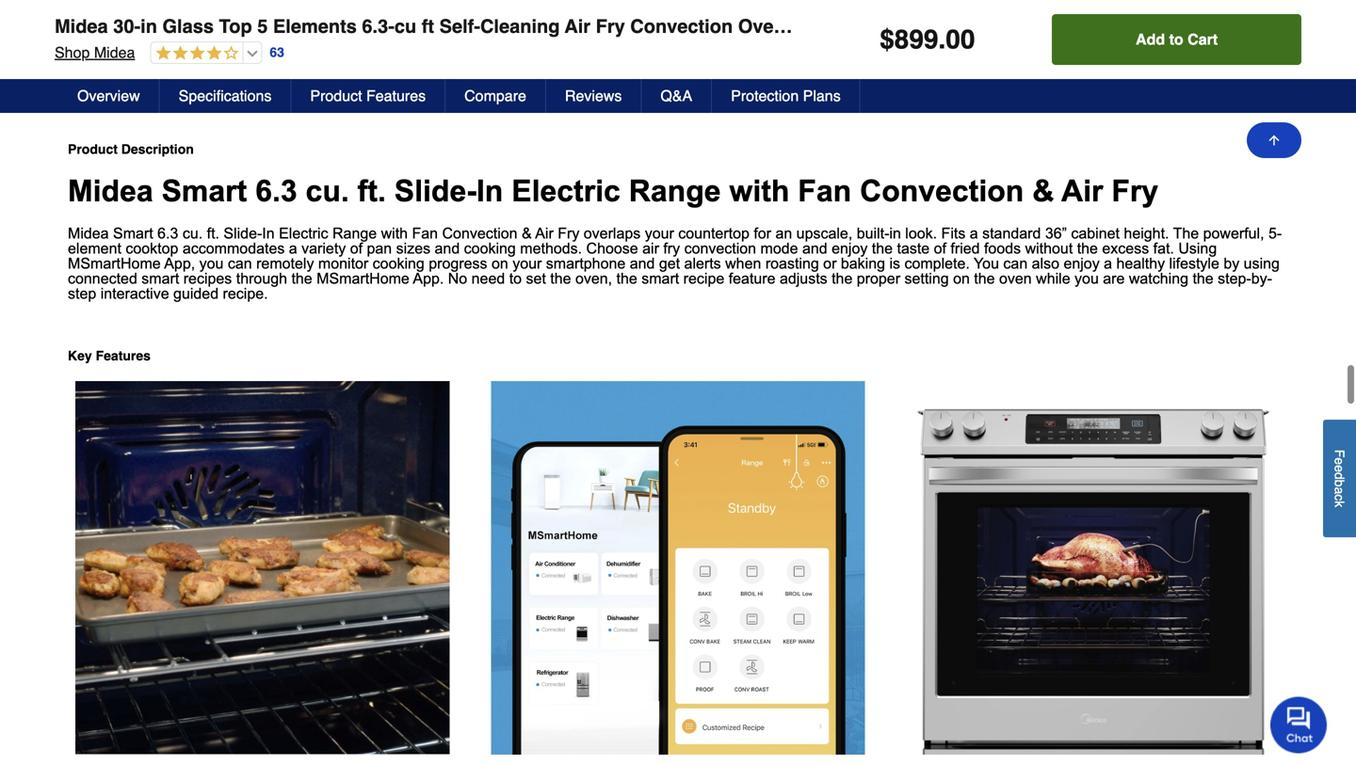 Task type: locate. For each thing, give the bounding box(es) containing it.
cooktop
[[126, 240, 178, 257]]

midea up connected
[[68, 225, 109, 242]]

enjoy up the proper
[[832, 240, 868, 257]]

the left the proper
[[832, 271, 853, 287]]

product features button down midea 30-in glass top 5 elements 6.3-cu ft self-cleaning air fry convection oven slide-in smart electric range (stainless steel)
[[49, 41, 1307, 100]]

fry
[[596, 16, 625, 37], [1112, 174, 1159, 208], [558, 225, 580, 242]]

1 horizontal spatial with
[[729, 174, 790, 208]]

0 horizontal spatial smart
[[113, 225, 153, 242]]

1 horizontal spatial fan
[[798, 174, 852, 208]]

features for 'product features' 'button' underneath midea 30-in glass top 5 elements 6.3-cu ft self-cleaning air fry convection oven slide-in smart electric range (stainless steel)
[[161, 57, 256, 83]]

ft.
[[358, 174, 386, 208], [207, 225, 219, 242]]

the right 36"
[[1077, 240, 1098, 257]]

0 horizontal spatial product features
[[70, 57, 256, 83]]

and up adjusts
[[803, 240, 828, 257]]

product features down 6.3-
[[310, 87, 426, 105]]

1 horizontal spatial you
[[1075, 271, 1099, 287]]

0 horizontal spatial smart
[[142, 271, 179, 287]]

air up set
[[535, 225, 554, 242]]

a left healthy
[[1104, 255, 1113, 272]]

convection
[[684, 240, 756, 257]]

of left pan at the top left
[[350, 240, 363, 257]]

2 horizontal spatial range
[[996, 16, 1053, 37]]

the left oven
[[974, 271, 995, 287]]

1 vertical spatial with
[[381, 225, 408, 242]]

reviews button
[[546, 79, 642, 113]]

1 horizontal spatial can
[[1004, 255, 1028, 272]]

with inside midea smart 6.3 cu. ft. slide-in electric range with fan convection & air fry overlaps your countertop for an upscale, built-in look. fits a standard 36" cabinet height. the powerful, 5- element cooktop accommodates a variety of pan sizes and cooking methods. choose air fry convection mode and enjoy the taste of fried foods without the excess fat. using msmarthome app, you can remotely monitor cooking progress on your smartphone and get alerts when roasting or baking is complete. you can also enjoy a healthy lifestyle by using connected smart recipes through the msmarthome app. no need to set the oven, the smart recipe feature adjusts the proper setting on the oven while you are watching the step-by- step interactive guided recipe.
[[381, 225, 408, 242]]

1 vertical spatial slide-
[[394, 174, 477, 208]]

1 horizontal spatial smart
[[162, 174, 247, 208]]

& up 36"
[[1033, 174, 1054, 208]]

can right you on the top right of the page
[[1004, 255, 1028, 272]]

0 horizontal spatial of
[[350, 240, 363, 257]]

choose
[[586, 240, 638, 257]]

electric for midea smart 6.3 cu. ft. slide-in electric range with fan convection & air fry
[[512, 174, 621, 208]]

1 can from the left
[[228, 255, 252, 272]]

slide- up through
[[224, 225, 262, 242]]

air
[[565, 16, 591, 37], [1062, 174, 1103, 208], [535, 225, 554, 242]]

product down the overview button
[[68, 142, 118, 157]]

0 horizontal spatial electric
[[279, 225, 328, 242]]

of left fried
[[934, 240, 947, 257]]

2 horizontal spatial electric
[[923, 16, 991, 37]]

0 vertical spatial product
[[70, 57, 155, 83]]

midea for midea 30-in glass top 5 elements 6.3-cu ft self-cleaning air fry convection oven slide-in smart electric range (stainless steel)
[[55, 16, 108, 37]]

0 horizontal spatial in
[[262, 225, 275, 242]]

1 horizontal spatial your
[[645, 225, 674, 242]]

cu
[[395, 16, 417, 37]]

fry up smartphone
[[558, 225, 580, 242]]

a up k
[[1332, 487, 1347, 495]]

cu.
[[306, 174, 349, 208], [183, 225, 203, 242]]

convection up fits
[[860, 174, 1024, 208]]

msmarthome up interactive
[[68, 255, 161, 272]]

1 horizontal spatial ft.
[[358, 174, 386, 208]]

product features down glass
[[70, 57, 256, 83]]

slide- inside midea smart 6.3 cu. ft. slide-in electric range with fan convection & air fry overlaps your countertop for an upscale, built-in look. fits a standard 36" cabinet height. the powerful, 5- element cooktop accommodates a variety of pan sizes and cooking methods. choose air fry convection mode and enjoy the taste of fried foods without the excess fat. using msmarthome app, you can remotely monitor cooking progress on your smartphone and get alerts when roasting or baking is complete. you can also enjoy a healthy lifestyle by using connected smart recipes through the msmarthome app. no need to set the oven, the smart recipe feature adjusts the proper setting on the oven while you are watching the step-by- step interactive guided recipe.
[[224, 225, 262, 242]]

2 horizontal spatial slide-
[[791, 16, 842, 37]]

ft. up pan at the top left
[[358, 174, 386, 208]]

proper
[[857, 271, 901, 287]]

2 vertical spatial fry
[[558, 225, 580, 242]]

e
[[1332, 458, 1347, 465], [1332, 465, 1347, 473]]

1 horizontal spatial msmarthome
[[317, 271, 410, 287]]

smart
[[864, 16, 917, 37], [162, 174, 247, 208], [113, 225, 153, 242]]

1 horizontal spatial electric
[[512, 174, 621, 208]]

6.3
[[255, 174, 297, 208], [157, 225, 178, 242]]

can up 'recipe.'
[[228, 255, 252, 272]]

convection up "progress"
[[442, 225, 518, 242]]

to inside button
[[1170, 31, 1184, 48]]

range for midea smart 6.3 cu. ft. slide-in electric range with fan convection & air fry overlaps your countertop for an upscale, built-in look. fits a standard 36" cabinet height. the powerful, 5- element cooktop accommodates a variety of pan sizes and cooking methods. choose air fry convection mode and enjoy the taste of fried foods without the excess fat. using msmarthome app, you can remotely monitor cooking progress on your smartphone and get alerts when roasting or baking is complete. you can also enjoy a healthy lifestyle by using connected smart recipes through the msmarthome app. no need to set the oven, the smart recipe feature adjusts the proper setting on the oven while you are watching the step-by- step interactive guided recipe.
[[333, 225, 377, 242]]

0 horizontal spatial slide-
[[224, 225, 262, 242]]

0 horizontal spatial and
[[435, 240, 460, 257]]

smart down cooktop
[[142, 271, 179, 287]]

midea
[[55, 16, 108, 37], [94, 44, 135, 61], [68, 174, 153, 208], [68, 225, 109, 242]]

1 vertical spatial product
[[310, 87, 362, 105]]

midea up shop
[[55, 16, 108, 37]]

cu. for midea smart 6.3 cu. ft. slide-in electric range with fan convection & air fry overlaps your countertop for an upscale, built-in look. fits a standard 36" cabinet height. the powerful, 5- element cooktop accommodates a variety of pan sizes and cooking methods. choose air fry convection mode and enjoy the taste of fried foods without the excess fat. using msmarthome app, you can remotely monitor cooking progress on your smartphone and get alerts when roasting or baking is complete. you can also enjoy a healthy lifestyle by using connected smart recipes through the msmarthome app. no need to set the oven, the smart recipe feature adjusts the proper setting on the oven while you are watching the step-by- step interactive guided recipe.
[[183, 225, 203, 242]]

& up set
[[522, 225, 532, 242]]

smart for midea smart 6.3 cu. ft. slide-in electric range with fan convection & air fry
[[162, 174, 247, 208]]

product up overview
[[70, 57, 155, 83]]

2 vertical spatial smart
[[113, 225, 153, 242]]

1 horizontal spatial of
[[934, 240, 947, 257]]

0 horizontal spatial with
[[381, 225, 408, 242]]

smart
[[142, 271, 179, 287], [642, 271, 679, 287]]

cu. for midea smart 6.3 cu. ft. slide-in electric range with fan convection & air fry
[[306, 174, 349, 208]]

2 can from the left
[[1004, 255, 1028, 272]]

smart left .
[[864, 16, 917, 37]]

range inside midea smart 6.3 cu. ft. slide-in electric range with fan convection & air fry overlaps your countertop for an upscale, built-in look. fits a standard 36" cabinet height. the powerful, 5- element cooktop accommodates a variety of pan sizes and cooking methods. choose air fry convection mode and enjoy the taste of fried foods without the excess fat. using msmarthome app, you can remotely monitor cooking progress on your smartphone and get alerts when roasting or baking is complete. you can also enjoy a healthy lifestyle by using connected smart recipes through the msmarthome app. no need to set the oven, the smart recipe feature adjusts the proper setting on the oven while you are watching the step-by- step interactive guided recipe.
[[333, 225, 377, 242]]

features up specifications
[[161, 57, 256, 83]]

smart up connected
[[113, 225, 153, 242]]

2 horizontal spatial fry
[[1112, 174, 1159, 208]]

to inside midea smart 6.3 cu. ft. slide-in electric range with fan convection & air fry overlaps your countertop for an upscale, built-in look. fits a standard 36" cabinet height. the powerful, 5- element cooktop accommodates a variety of pan sizes and cooking methods. choose air fry convection mode and enjoy the taste of fried foods without the excess fat. using msmarthome app, you can remotely monitor cooking progress on your smartphone and get alerts when roasting or baking is complete. you can also enjoy a healthy lifestyle by using connected smart recipes through the msmarthome app. no need to set the oven, the smart recipe feature adjusts the proper setting on the oven while you are watching the step-by- step interactive guided recipe.
[[509, 271, 522, 287]]

0 horizontal spatial convection
[[442, 225, 518, 242]]

fan up "progress"
[[412, 225, 438, 242]]

5-
[[1269, 225, 1282, 242]]

2 horizontal spatial convection
[[860, 174, 1024, 208]]

also
[[1032, 255, 1060, 272]]

in for midea smart 6.3 cu. ft. slide-in electric range with fan convection & air fry
[[477, 174, 503, 208]]

0 horizontal spatial air
[[535, 225, 554, 242]]

smart inside midea smart 6.3 cu. ft. slide-in electric range with fan convection & air fry overlaps your countertop for an upscale, built-in look. fits a standard 36" cabinet height. the powerful, 5- element cooktop accommodates a variety of pan sizes and cooking methods. choose air fry convection mode and enjoy the taste of fried foods without the excess fat. using msmarthome app, you can remotely monitor cooking progress on your smartphone and get alerts when roasting or baking is complete. you can also enjoy a healthy lifestyle by using connected smart recipes through the msmarthome app. no need to set the oven, the smart recipe feature adjusts the proper setting on the oven while you are watching the step-by- step interactive guided recipe.
[[113, 225, 153, 242]]

overlaps
[[584, 225, 641, 242]]

fry inside midea smart 6.3 cu. ft. slide-in electric range with fan convection & air fry overlaps your countertop for an upscale, built-in look. fits a standard 36" cabinet height. the powerful, 5- element cooktop accommodates a variety of pan sizes and cooking methods. choose air fry convection mode and enjoy the taste of fried foods without the excess fat. using msmarthome app, you can remotely monitor cooking progress on your smartphone and get alerts when roasting or baking is complete. you can also enjoy a healthy lifestyle by using connected smart recipes through the msmarthome app. no need to set the oven, the smart recipe feature adjusts the proper setting on the oven while you are watching the step-by- step interactive guided recipe.
[[558, 225, 580, 242]]

fan for midea smart 6.3 cu. ft. slide-in electric range with fan convection & air fry overlaps your countertop for an upscale, built-in look. fits a standard 36" cabinet height. the powerful, 5- element cooktop accommodates a variety of pan sizes and cooking methods. choose air fry convection mode and enjoy the taste of fried foods without the excess fat. using msmarthome app, you can remotely monitor cooking progress on your smartphone and get alerts when roasting or baking is complete. you can also enjoy a healthy lifestyle by using connected smart recipes through the msmarthome app. no need to set the oven, the smart recipe feature adjusts the proper setting on the oven while you are watching the step-by- step interactive guided recipe.
[[412, 225, 438, 242]]

in up remotely
[[262, 225, 275, 242]]

ft. up the recipes
[[207, 225, 219, 242]]

0 horizontal spatial fry
[[558, 225, 580, 242]]

product down elements
[[310, 87, 362, 105]]

add to cart button
[[1052, 14, 1302, 65]]

1 horizontal spatial range
[[629, 174, 721, 208]]

in inside midea smart 6.3 cu. ft. slide-in electric range with fan convection & air fry overlaps your countertop for an upscale, built-in look. fits a standard 36" cabinet height. the powerful, 5- element cooktop accommodates a variety of pan sizes and cooking methods. choose air fry convection mode and enjoy the taste of fried foods without the excess fat. using msmarthome app, you can remotely monitor cooking progress on your smartphone and get alerts when roasting or baking is complete. you can also enjoy a healthy lifestyle by using connected smart recipes through the msmarthome app. no need to set the oven, the smart recipe feature adjusts the proper setting on the oven while you are watching the step-by- step interactive guided recipe.
[[262, 225, 275, 242]]

product
[[70, 57, 155, 83], [310, 87, 362, 105], [68, 142, 118, 157]]

electric up methods. at left top
[[512, 174, 621, 208]]

convection
[[630, 16, 733, 37], [860, 174, 1024, 208], [442, 225, 518, 242]]

2 smart from the left
[[642, 271, 679, 287]]

on left set
[[492, 255, 508, 272]]

6.3-
[[362, 16, 395, 37]]

fan inside midea smart 6.3 cu. ft. slide-in electric range with fan convection & air fry overlaps your countertop for an upscale, built-in look. fits a standard 36" cabinet height. the powerful, 5- element cooktop accommodates a variety of pan sizes and cooking methods. choose air fry convection mode and enjoy the taste of fried foods without the excess fat. using msmarthome app, you can remotely monitor cooking progress on your smartphone and get alerts when roasting or baking is complete. you can also enjoy a healthy lifestyle by using connected smart recipes through the msmarthome app. no need to set the oven, the smart recipe feature adjusts the proper setting on the oven while you are watching the step-by- step interactive guided recipe.
[[412, 225, 438, 242]]

0 horizontal spatial &
[[522, 225, 532, 242]]

1 vertical spatial ft.
[[207, 225, 219, 242]]

1 horizontal spatial smart
[[642, 271, 679, 287]]

fry up height.
[[1112, 174, 1159, 208]]

1 vertical spatial smart
[[162, 174, 247, 208]]

0 vertical spatial fan
[[798, 174, 852, 208]]

fan for midea smart 6.3 cu. ft. slide-in electric range with fan convection & air fry
[[798, 174, 852, 208]]

1 horizontal spatial in
[[477, 174, 503, 208]]

add to cart
[[1136, 31, 1218, 48]]

0 horizontal spatial fan
[[412, 225, 438, 242]]

2 vertical spatial features
[[96, 349, 151, 364]]

protection plans button
[[712, 79, 861, 113]]

fry for midea smart 6.3 cu. ft. slide-in electric range with fan convection & air fry
[[1112, 174, 1159, 208]]

1 vertical spatial air
[[1062, 174, 1103, 208]]

6.3 up accommodates at the top left of page
[[255, 174, 297, 208]]

2 vertical spatial range
[[333, 225, 377, 242]]

feature
[[729, 271, 776, 287]]

a right fits
[[970, 225, 978, 242]]

1 vertical spatial in
[[262, 225, 275, 242]]

you
[[199, 255, 224, 272], [1075, 271, 1099, 287]]

to
[[1170, 31, 1184, 48], [509, 271, 522, 287]]

in left glass
[[140, 16, 157, 37]]

by
[[1224, 255, 1240, 272]]

q&a button
[[642, 79, 712, 113]]

electric up remotely
[[279, 225, 328, 242]]

cooking up need
[[464, 240, 516, 257]]

6.3 inside midea smart 6.3 cu. ft. slide-in electric range with fan convection & air fry overlaps your countertop for an upscale, built-in look. fits a standard 36" cabinet height. the powerful, 5- element cooktop accommodates a variety of pan sizes and cooking methods. choose air fry convection mode and enjoy the taste of fried foods without the excess fat. using msmarthome app, you can remotely monitor cooking progress on your smartphone and get alerts when roasting or baking is complete. you can also enjoy a healthy lifestyle by using connected smart recipes through the msmarthome app. no need to set the oven, the smart recipe feature adjusts the proper setting on the oven while you are watching the step-by- step interactive guided recipe.
[[157, 225, 178, 242]]

smart down air
[[642, 271, 679, 287]]

q&a
[[661, 87, 693, 105]]

of
[[350, 240, 363, 257], [934, 240, 947, 257]]

0 vertical spatial 6.3
[[255, 174, 297, 208]]

cabinet
[[1071, 225, 1120, 242]]

cooking
[[464, 240, 516, 257], [373, 255, 425, 272]]

2 vertical spatial product
[[68, 142, 118, 157]]

1 vertical spatial your
[[513, 255, 542, 272]]

1 vertical spatial 6.3
[[157, 225, 178, 242]]

air for midea smart 6.3 cu. ft. slide-in electric range with fan convection & air fry overlaps your countertop for an upscale, built-in look. fits a standard 36" cabinet height. the powerful, 5- element cooktop accommodates a variety of pan sizes and cooking methods. choose air fry convection mode and enjoy the taste of fried foods without the excess fat. using msmarthome app, you can remotely monitor cooking progress on your smartphone and get alerts when roasting or baking is complete. you can also enjoy a healthy lifestyle by using connected smart recipes through the msmarthome app. no need to set the oven, the smart recipe feature adjusts the proper setting on the oven while you are watching the step-by- step interactive guided recipe.
[[535, 225, 554, 242]]

chat invite button image
[[1271, 697, 1328, 754]]

1 horizontal spatial to
[[1170, 31, 1184, 48]]

slide- up sizes on the left top
[[394, 174, 477, 208]]

using
[[1179, 240, 1217, 257]]

0 vertical spatial &
[[1033, 174, 1054, 208]]

setting
[[905, 271, 949, 287]]

adjusts
[[780, 271, 828, 287]]

& inside midea smart 6.3 cu. ft. slide-in electric range with fan convection & air fry overlaps your countertop for an upscale, built-in look. fits a standard 36" cabinet height. the powerful, 5- element cooktop accommodates a variety of pan sizes and cooking methods. choose air fry convection mode and enjoy the taste of fried foods without the excess fat. using msmarthome app, you can remotely monitor cooking progress on your smartphone and get alerts when roasting or baking is complete. you can also enjoy a healthy lifestyle by using connected smart recipes through the msmarthome app. no need to set the oven, the smart recipe feature adjusts the proper setting on the oven while you are watching the step-by- step interactive guided recipe.
[[522, 225, 532, 242]]

1 vertical spatial convection
[[860, 174, 1024, 208]]

oven
[[738, 16, 785, 37]]

slide- for midea smart 6.3 cu. ft. slide-in electric range with fan convection & air fry
[[394, 174, 477, 208]]

cu. up variety on the left top
[[306, 174, 349, 208]]

upscale,
[[797, 225, 853, 242]]

powerful,
[[1203, 225, 1265, 242]]

convection for midea smart 6.3 cu. ft. slide-in electric range with fan convection & air fry overlaps your countertop for an upscale, built-in look. fits a standard 36" cabinet height. the powerful, 5- element cooktop accommodates a variety of pan sizes and cooking methods. choose air fry convection mode and enjoy the taste of fried foods without the excess fat. using msmarthome app, you can remotely monitor cooking progress on your smartphone and get alerts when roasting or baking is complete. you can also enjoy a healthy lifestyle by using connected smart recipes through the msmarthome app. no need to set the oven, the smart recipe feature adjusts the proper setting on the oven while you are watching the step-by- step interactive guided recipe.
[[442, 225, 518, 242]]

2 vertical spatial electric
[[279, 225, 328, 242]]

guided
[[173, 286, 219, 303]]

0 horizontal spatial can
[[228, 255, 252, 272]]

0 horizontal spatial cooking
[[373, 255, 425, 272]]

e up d
[[1332, 458, 1347, 465]]

your right need
[[513, 255, 542, 272]]

0 vertical spatial cu.
[[306, 174, 349, 208]]

0 vertical spatial product features
[[70, 57, 256, 83]]

1 horizontal spatial product features
[[310, 87, 426, 105]]

2 horizontal spatial features
[[366, 87, 426, 105]]

step
[[68, 286, 96, 303]]

slide-
[[791, 16, 842, 37], [394, 174, 477, 208], [224, 225, 262, 242]]

& for midea smart 6.3 cu. ft. slide-in electric range with fan convection & air fry
[[1033, 174, 1054, 208]]

$ 899 . 00
[[880, 24, 975, 55]]

enjoy down cabinet
[[1064, 255, 1100, 272]]

a
[[970, 225, 978, 242], [289, 240, 297, 257], [1104, 255, 1113, 272], [1332, 487, 1347, 495]]

0 vertical spatial with
[[729, 174, 790, 208]]

1 horizontal spatial cu.
[[306, 174, 349, 208]]

features down cu
[[366, 87, 426, 105]]

0 vertical spatial slide-
[[791, 16, 842, 37]]

foods
[[984, 240, 1021, 257]]

0 horizontal spatial to
[[509, 271, 522, 287]]

ft. inside midea smart 6.3 cu. ft. slide-in electric range with fan convection & air fry overlaps your countertop for an upscale, built-in look. fits a standard 36" cabinet height. the powerful, 5- element cooktop accommodates a variety of pan sizes and cooking methods. choose air fry convection mode and enjoy the taste of fried foods without the excess fat. using msmarthome app, you can remotely monitor cooking progress on your smartphone and get alerts when roasting or baking is complete. you can also enjoy a healthy lifestyle by using connected smart recipes through the msmarthome app. no need to set the oven, the smart recipe feature adjusts the proper setting on the oven while you are watching the step-by- step interactive guided recipe.
[[207, 225, 219, 242]]

00
[[946, 24, 975, 55]]

1 horizontal spatial slide-
[[394, 174, 477, 208]]

sizes
[[396, 240, 431, 257]]

1 horizontal spatial &
[[1033, 174, 1054, 208]]

to left set
[[509, 271, 522, 287]]

height.
[[1124, 225, 1169, 242]]

plans
[[803, 87, 841, 105]]

& for midea smart 6.3 cu. ft. slide-in electric range with fan convection & air fry overlaps your countertop for an upscale, built-in look. fits a standard 36" cabinet height. the powerful, 5- element cooktop accommodates a variety of pan sizes and cooking methods. choose air fry convection mode and enjoy the taste of fried foods without the excess fat. using msmarthome app, you can remotely monitor cooking progress on your smartphone and get alerts when roasting or baking is complete. you can also enjoy a healthy lifestyle by using connected smart recipes through the msmarthome app. no need to set the oven, the smart recipe feature adjusts the proper setting on the oven while you are watching the step-by- step interactive guided recipe.
[[522, 225, 532, 242]]

air
[[643, 240, 659, 257]]

fan up upscale,
[[798, 174, 852, 208]]

1 vertical spatial fry
[[1112, 174, 1159, 208]]

0 vertical spatial ft.
[[358, 174, 386, 208]]

the
[[872, 240, 893, 257], [1077, 240, 1098, 257], [292, 271, 312, 287], [550, 271, 571, 287], [617, 271, 638, 287], [832, 271, 853, 287], [974, 271, 995, 287], [1193, 271, 1214, 287]]

built-
[[857, 225, 890, 242]]

air right cleaning
[[565, 16, 591, 37]]

standard
[[983, 225, 1041, 242]]

electric inside midea smart 6.3 cu. ft. slide-in electric range with fan convection & air fry overlaps your countertop for an upscale, built-in look. fits a standard 36" cabinet height. the powerful, 5- element cooktop accommodates a variety of pan sizes and cooking methods. choose air fry convection mode and enjoy the taste of fried foods without the excess fat. using msmarthome app, you can remotely monitor cooking progress on your smartphone and get alerts when roasting or baking is complete. you can also enjoy a healthy lifestyle by using connected smart recipes through the msmarthome app. no need to set the oven, the smart recipe feature adjusts the proper setting on the oven while you are watching the step-by- step interactive guided recipe.
[[279, 225, 328, 242]]

1 vertical spatial fan
[[412, 225, 438, 242]]

product features button
[[49, 41, 1307, 100], [291, 79, 446, 113]]

slide- right oven
[[791, 16, 842, 37]]

range up 'countertop'
[[629, 174, 721, 208]]

overview button
[[58, 79, 160, 113]]

variety
[[302, 240, 346, 257]]

e up b
[[1332, 465, 1347, 473]]

with
[[729, 174, 790, 208], [381, 225, 408, 242]]

0 vertical spatial convection
[[630, 16, 733, 37]]

no
[[448, 271, 467, 287]]

1 vertical spatial &
[[522, 225, 532, 242]]

0 horizontal spatial 6.3
[[157, 225, 178, 242]]

step-
[[1218, 271, 1252, 287]]

convection up q&a
[[630, 16, 733, 37]]

interactive
[[100, 286, 169, 303]]

your up get
[[645, 225, 674, 242]]

element
[[68, 240, 121, 257]]

using
[[1244, 255, 1280, 272]]

in for midea smart 6.3 cu. ft. slide-in electric range with fan convection & air fry overlaps your countertop for an upscale, built-in look. fits a standard 36" cabinet height. the powerful, 5- element cooktop accommodates a variety of pan sizes and cooking methods. choose air fry convection mode and enjoy the taste of fried foods without the excess fat. using msmarthome app, you can remotely monitor cooking progress on your smartphone and get alerts when roasting or baking is complete. you can also enjoy a healthy lifestyle by using connected smart recipes through the msmarthome app. no need to set the oven, the smart recipe feature adjusts the proper setting on the oven while you are watching the step-by- step interactive guided recipe.
[[262, 225, 275, 242]]

app.
[[413, 271, 444, 287]]

midea down product description
[[68, 174, 153, 208]]

0 vertical spatial features
[[161, 57, 256, 83]]

in
[[140, 16, 157, 37], [842, 16, 859, 37], [890, 225, 901, 242]]

midea smart 6.3 cu. ft. slide-in electric range with fan convection & air fry overlaps your countertop for an upscale, built-in look. fits a standard 36" cabinet height. the powerful, 5- element cooktop accommodates a variety of pan sizes and cooking methods. choose air fry convection mode and enjoy the taste of fried foods without the excess fat. using msmarthome app, you can remotely monitor cooking progress on your smartphone and get alerts when roasting or baking is complete. you can also enjoy a healthy lifestyle by using connected smart recipes through the msmarthome app. no need to set the oven, the smart recipe feature adjusts the proper setting on the oven while you are watching the step-by- step interactive guided recipe.
[[68, 225, 1282, 303]]

fry
[[663, 240, 680, 257]]

can
[[228, 255, 252, 272], [1004, 255, 1028, 272]]

1 smart from the left
[[142, 271, 179, 287]]

in left "look."
[[890, 225, 901, 242]]

in up "progress"
[[477, 174, 503, 208]]

0 horizontal spatial your
[[513, 255, 542, 272]]

0 vertical spatial to
[[1170, 31, 1184, 48]]

1 vertical spatial product features
[[310, 87, 426, 105]]

air up cabinet
[[1062, 174, 1103, 208]]

you left are on the right top
[[1075, 271, 1099, 287]]

smart down description at the top of the page
[[162, 174, 247, 208]]

1 vertical spatial to
[[509, 271, 522, 287]]

the right oven,
[[617, 271, 638, 287]]

elements
[[273, 16, 357, 37]]

range up monitor
[[333, 225, 377, 242]]

get
[[659, 255, 680, 272]]

fry up reviews
[[596, 16, 625, 37]]

2 horizontal spatial air
[[1062, 174, 1103, 208]]

specifications
[[179, 87, 272, 105]]

smartphone
[[546, 255, 626, 272]]

a left variety on the left top
[[289, 240, 297, 257]]

cu. inside midea smart 6.3 cu. ft. slide-in electric range with fan convection & air fry overlaps your countertop for an upscale, built-in look. fits a standard 36" cabinet height. the powerful, 5- element cooktop accommodates a variety of pan sizes and cooking methods. choose air fry convection mode and enjoy the taste of fried foods without the excess fat. using msmarthome app, you can remotely monitor cooking progress on your smartphone and get alerts when roasting or baking is complete. you can also enjoy a healthy lifestyle by using connected smart recipes through the msmarthome app. no need to set the oven, the smart recipe feature adjusts the proper setting on the oven while you are watching the step-by- step interactive guided recipe.
[[183, 225, 203, 242]]

0 horizontal spatial msmarthome
[[68, 255, 161, 272]]

air inside midea smart 6.3 cu. ft. slide-in electric range with fan convection & air fry overlaps your countertop for an upscale, built-in look. fits a standard 36" cabinet height. the powerful, 5- element cooktop accommodates a variety of pan sizes and cooking methods. choose air fry convection mode and enjoy the taste of fried foods without the excess fat. using msmarthome app, you can remotely monitor cooking progress on your smartphone and get alerts when roasting or baking is complete. you can also enjoy a healthy lifestyle by using connected smart recipes through the msmarthome app. no need to set the oven, the smart recipe feature adjusts the proper setting on the oven while you are watching the step-by- step interactive guided recipe.
[[535, 225, 554, 242]]

and up no
[[435, 240, 460, 257]]

through
[[236, 271, 287, 287]]

mode
[[761, 240, 798, 257]]

countertop
[[678, 225, 750, 242]]

you right app, at the left top
[[199, 255, 224, 272]]

midea inside midea smart 6.3 cu. ft. slide-in electric range with fan convection & air fry overlaps your countertop for an upscale, built-in look. fits a standard 36" cabinet height. the powerful, 5- element cooktop accommodates a variety of pan sizes and cooking methods. choose air fry convection mode and enjoy the taste of fried foods without the excess fat. using msmarthome app, you can remotely monitor cooking progress on your smartphone and get alerts when roasting or baking is complete. you can also enjoy a healthy lifestyle by using connected smart recipes through the msmarthome app. no need to set the oven, the smart recipe feature adjusts the proper setting on the oven while you are watching the step-by- step interactive guided recipe.
[[68, 225, 109, 242]]

6.3 up app, at the left top
[[157, 225, 178, 242]]

0 horizontal spatial range
[[333, 225, 377, 242]]

0 vertical spatial range
[[996, 16, 1053, 37]]

in left $
[[842, 16, 859, 37]]

1 vertical spatial features
[[366, 87, 426, 105]]

convection inside midea smart 6.3 cu. ft. slide-in electric range with fan convection & air fry overlaps your countertop for an upscale, built-in look. fits a standard 36" cabinet height. the powerful, 5- element cooktop accommodates a variety of pan sizes and cooking methods. choose air fry convection mode and enjoy the taste of fried foods without the excess fat. using msmarthome app, you can remotely monitor cooking progress on your smartphone and get alerts when roasting or baking is complete. you can also enjoy a healthy lifestyle by using connected smart recipes through the msmarthome app. no need to set the oven, the smart recipe feature adjusts the proper setting on the oven while you are watching the step-by- step interactive guided recipe.
[[442, 225, 518, 242]]

while
[[1036, 271, 1071, 287]]

msmarthome down pan at the top left
[[317, 271, 410, 287]]

cart
[[1188, 31, 1218, 48]]

0 horizontal spatial ft.
[[207, 225, 219, 242]]

2 horizontal spatial in
[[890, 225, 901, 242]]

cu. up app, at the left top
[[183, 225, 203, 242]]

0 vertical spatial electric
[[923, 16, 991, 37]]

convection for midea smart 6.3 cu. ft. slide-in electric range with fan convection & air fry
[[860, 174, 1024, 208]]

cooking right monitor
[[373, 255, 425, 272]]

range right '00'
[[996, 16, 1053, 37]]

0 vertical spatial air
[[565, 16, 591, 37]]

1 vertical spatial electric
[[512, 174, 621, 208]]

to right the add
[[1170, 31, 1184, 48]]

3.9 stars image
[[151, 45, 239, 63]]

1 horizontal spatial 6.3
[[255, 174, 297, 208]]

features right 'key' on the left of the page
[[96, 349, 151, 364]]

f e e d b a c k
[[1332, 450, 1347, 508]]

899
[[895, 24, 939, 55]]

and left get
[[630, 255, 655, 272]]

0 horizontal spatial cu.
[[183, 225, 203, 242]]

1 of from the left
[[350, 240, 363, 257]]

fan
[[798, 174, 852, 208], [412, 225, 438, 242]]

electric right $
[[923, 16, 991, 37]]

on left you on the top right of the page
[[953, 271, 970, 287]]



Task type: describe. For each thing, give the bounding box(es) containing it.
shop
[[55, 44, 90, 61]]

excess
[[1102, 240, 1149, 257]]

2 e from the top
[[1332, 465, 1347, 473]]

or
[[823, 255, 837, 272]]

1 horizontal spatial and
[[630, 255, 655, 272]]

product features button down 6.3-
[[291, 79, 446, 113]]

0 horizontal spatial on
[[492, 255, 508, 272]]

features for 'product features' 'button' under 6.3-
[[366, 87, 426, 105]]

recipe.
[[223, 286, 268, 303]]

alerts
[[684, 255, 721, 272]]

2 of from the left
[[934, 240, 947, 257]]

30-
[[113, 16, 140, 37]]

0 vertical spatial fry
[[596, 16, 625, 37]]

add
[[1136, 31, 1165, 48]]

63
[[270, 45, 284, 60]]

5
[[257, 16, 268, 37]]

fat.
[[1154, 240, 1175, 257]]

healthy
[[1117, 255, 1165, 272]]

description
[[121, 142, 194, 157]]

0 horizontal spatial in
[[140, 16, 157, 37]]

top
[[219, 16, 252, 37]]

glass
[[162, 16, 214, 37]]

ft. for midea smart 6.3 cu. ft. slide-in electric range with fan convection & air fry
[[358, 174, 386, 208]]

.
[[939, 24, 946, 55]]

midea down 30-
[[94, 44, 135, 61]]

0 horizontal spatial enjoy
[[832, 240, 868, 257]]

slide- for midea smart 6.3 cu. ft. slide-in electric range with fan convection & air fry overlaps your countertop for an upscale, built-in look. fits a standard 36" cabinet height. the powerful, 5- element cooktop accommodates a variety of pan sizes and cooking methods. choose air fry convection mode and enjoy the taste of fried foods without the excess fat. using msmarthome app, you can remotely monitor cooking progress on your smartphone and get alerts when roasting or baking is complete. you can also enjoy a healthy lifestyle by using connected smart recipes through the msmarthome app. no need to set the oven, the smart recipe feature adjusts the proper setting on the oven while you are watching the step-by- step interactive guided recipe.
[[224, 225, 262, 242]]

oven
[[999, 271, 1032, 287]]

d
[[1332, 473, 1347, 480]]

fits
[[942, 225, 966, 242]]

is
[[890, 255, 901, 272]]

product for 'product features' 'button' underneath midea 30-in glass top 5 elements 6.3-cu ft self-cleaning air fry convection oven slide-in smart electric range (stainless steel)
[[70, 57, 155, 83]]

look.
[[906, 225, 937, 242]]

1 horizontal spatial air
[[565, 16, 591, 37]]

midea for midea smart 6.3 cu. ft. slide-in electric range with fan convection & air fry overlaps your countertop for an upscale, built-in look. fits a standard 36" cabinet height. the powerful, 5- element cooktop accommodates a variety of pan sizes and cooking methods. choose air fry convection mode and enjoy the taste of fried foods without the excess fat. using msmarthome app, you can remotely monitor cooking progress on your smartphone and get alerts when roasting or baking is complete. you can also enjoy a healthy lifestyle by using connected smart recipes through the msmarthome app. no need to set the oven, the smart recipe feature adjusts the proper setting on the oven while you are watching the step-by- step interactive guided recipe.
[[68, 225, 109, 242]]

the down variety on the left top
[[292, 271, 312, 287]]

k
[[1332, 501, 1347, 508]]

midea 30-in glass top 5 elements 6.3-cu ft self-cleaning air fry convection oven slide-in smart electric range (stainless steel)
[[55, 16, 1204, 37]]

1 e from the top
[[1332, 458, 1347, 465]]

36"
[[1045, 225, 1067, 242]]

with for midea smart 6.3 cu. ft. slide-in electric range with fan convection & air fry overlaps your countertop for an upscale, built-in look. fits a standard 36" cabinet height. the powerful, 5- element cooktop accommodates a variety of pan sizes and cooking methods. choose air fry convection mode and enjoy the taste of fried foods without the excess fat. using msmarthome app, you can remotely monitor cooking progress on your smartphone and get alerts when roasting or baking is complete. you can also enjoy a healthy lifestyle by using connected smart recipes through the msmarthome app. no need to set the oven, the smart recipe feature adjusts the proper setting on the oven while you are watching the step-by- step interactive guided recipe.
[[381, 225, 408, 242]]

for
[[754, 225, 771, 242]]

need
[[472, 271, 505, 287]]

the down using
[[1193, 271, 1214, 287]]

product description
[[68, 142, 194, 157]]

cleaning
[[480, 16, 560, 37]]

in inside midea smart 6.3 cu. ft. slide-in electric range with fan convection & air fry overlaps your countertop for an upscale, built-in look. fits a standard 36" cabinet height. the powerful, 5- element cooktop accommodates a variety of pan sizes and cooking methods. choose air fry convection mode and enjoy the taste of fried foods without the excess fat. using msmarthome app, you can remotely monitor cooking progress on your smartphone and get alerts when roasting or baking is complete. you can also enjoy a healthy lifestyle by using connected smart recipes through the msmarthome app. no need to set the oven, the smart recipe feature adjusts the proper setting on the oven while you are watching the step-by- step interactive guided recipe.
[[890, 225, 901, 242]]

midea for midea smart 6.3 cu. ft. slide-in electric range with fan convection & air fry
[[68, 174, 153, 208]]

connected
[[68, 271, 137, 287]]

product for 'product features' 'button' under 6.3-
[[310, 87, 362, 105]]

fried
[[951, 240, 980, 257]]

complete.
[[905, 255, 970, 272]]

oven,
[[576, 271, 612, 287]]

with for midea smart 6.3 cu. ft. slide-in electric range with fan convection & air fry
[[729, 174, 790, 208]]

set
[[526, 271, 546, 287]]

a inside button
[[1332, 487, 1347, 495]]

air for midea smart 6.3 cu. ft. slide-in electric range with fan convection & air fry
[[1062, 174, 1103, 208]]

1 horizontal spatial on
[[953, 271, 970, 287]]

lifestyle
[[1169, 255, 1220, 272]]

fry for midea smart 6.3 cu. ft. slide-in electric range with fan convection & air fry overlaps your countertop for an upscale, built-in look. fits a standard 36" cabinet height. the powerful, 5- element cooktop accommodates a variety of pan sizes and cooking methods. choose air fry convection mode and enjoy the taste of fried foods without the excess fat. using msmarthome app, you can remotely monitor cooking progress on your smartphone and get alerts when roasting or baking is complete. you can also enjoy a healthy lifestyle by using connected smart recipes through the msmarthome app. no need to set the oven, the smart recipe feature adjusts the proper setting on the oven while you are watching the step-by- step interactive guided recipe.
[[558, 225, 580, 242]]

you
[[974, 255, 999, 272]]

0 vertical spatial your
[[645, 225, 674, 242]]

by-
[[1252, 271, 1273, 287]]

0 vertical spatial smart
[[864, 16, 917, 37]]

1 horizontal spatial convection
[[630, 16, 733, 37]]

$
[[880, 24, 895, 55]]

midea smart 6.3 cu. ft. slide-in electric range with fan convection & air fry
[[68, 174, 1159, 208]]

overview
[[77, 87, 140, 105]]

ft
[[422, 16, 434, 37]]

are
[[1103, 271, 1125, 287]]

the right set
[[550, 271, 571, 287]]

product features for 'product features' 'button' underneath midea 30-in glass top 5 elements 6.3-cu ft self-cleaning air fry convection oven slide-in smart electric range (stainless steel)
[[70, 57, 256, 83]]

0 horizontal spatial features
[[96, 349, 151, 364]]

baking
[[841, 255, 885, 272]]

compare
[[465, 87, 526, 105]]

key
[[68, 349, 92, 364]]

reviews
[[565, 87, 622, 105]]

arrow up image
[[1267, 133, 1282, 148]]

recipes
[[183, 271, 232, 287]]

pan
[[367, 240, 392, 257]]

0 horizontal spatial you
[[199, 255, 224, 272]]

progress
[[429, 255, 487, 272]]

steel)
[[1153, 16, 1204, 37]]

protection
[[731, 87, 799, 105]]

b
[[1332, 480, 1347, 487]]

product features for 'product features' 'button' under 6.3-
[[310, 87, 426, 105]]

c
[[1332, 495, 1347, 501]]

remotely
[[256, 255, 314, 272]]

self-
[[440, 16, 480, 37]]

compare button
[[446, 79, 546, 113]]

an
[[776, 225, 792, 242]]

chevron up image
[[1268, 61, 1287, 79]]

recipe
[[684, 271, 725, 287]]

the up the proper
[[872, 240, 893, 257]]

f
[[1332, 450, 1347, 458]]

1 horizontal spatial cooking
[[464, 240, 516, 257]]

6.3 for midea smart 6.3 cu. ft. slide-in electric range with fan convection & air fry
[[255, 174, 297, 208]]

accommodates
[[183, 240, 285, 257]]

shop midea
[[55, 44, 135, 61]]

taste
[[897, 240, 930, 257]]

smart for midea smart 6.3 cu. ft. slide-in electric range with fan convection & air fry overlaps your countertop for an upscale, built-in look. fits a standard 36" cabinet height. the powerful, 5- element cooktop accommodates a variety of pan sizes and cooking methods. choose air fry convection mode and enjoy the taste of fried foods without the excess fat. using msmarthome app, you can remotely monitor cooking progress on your smartphone and get alerts when roasting or baking is complete. you can also enjoy a healthy lifestyle by using connected smart recipes through the msmarthome app. no need to set the oven, the smart recipe feature adjusts the proper setting on the oven while you are watching the step-by- step interactive guided recipe.
[[113, 225, 153, 242]]

1 horizontal spatial enjoy
[[1064, 255, 1100, 272]]

2 horizontal spatial and
[[803, 240, 828, 257]]

electric for midea smart 6.3 cu. ft. slide-in electric range with fan convection & air fry overlaps your countertop for an upscale, built-in look. fits a standard 36" cabinet height. the powerful, 5- element cooktop accommodates a variety of pan sizes and cooking methods. choose air fry convection mode and enjoy the taste of fried foods without the excess fat. using msmarthome app, you can remotely monitor cooking progress on your smartphone and get alerts when roasting or baking is complete. you can also enjoy a healthy lifestyle by using connected smart recipes through the msmarthome app. no need to set the oven, the smart recipe feature adjusts the proper setting on the oven while you are watching the step-by- step interactive guided recipe.
[[279, 225, 328, 242]]

(stainless
[[1059, 16, 1148, 37]]

ft. for midea smart 6.3 cu. ft. slide-in electric range with fan convection & air fry overlaps your countertop for an upscale, built-in look. fits a standard 36" cabinet height. the powerful, 5- element cooktop accommodates a variety of pan sizes and cooking methods. choose air fry convection mode and enjoy the taste of fried foods without the excess fat. using msmarthome app, you can remotely monitor cooking progress on your smartphone and get alerts when roasting or baking is complete. you can also enjoy a healthy lifestyle by using connected smart recipes through the msmarthome app. no need to set the oven, the smart recipe feature adjusts the proper setting on the oven while you are watching the step-by- step interactive guided recipe.
[[207, 225, 219, 242]]

range for midea smart 6.3 cu. ft. slide-in electric range with fan convection & air fry
[[629, 174, 721, 208]]

6.3 for midea smart 6.3 cu. ft. slide-in electric range with fan convection & air fry overlaps your countertop for an upscale, built-in look. fits a standard 36" cabinet height. the powerful, 5- element cooktop accommodates a variety of pan sizes and cooking methods. choose air fry convection mode and enjoy the taste of fried foods without the excess fat. using msmarthome app, you can remotely monitor cooking progress on your smartphone and get alerts when roasting or baking is complete. you can also enjoy a healthy lifestyle by using connected smart recipes through the msmarthome app. no need to set the oven, the smart recipe feature adjusts the proper setting on the oven while you are watching the step-by- step interactive guided recipe.
[[157, 225, 178, 242]]

1 horizontal spatial in
[[842, 16, 859, 37]]



Task type: vqa. For each thing, say whether or not it's contained in the screenshot.
$ 899 . 00
yes



